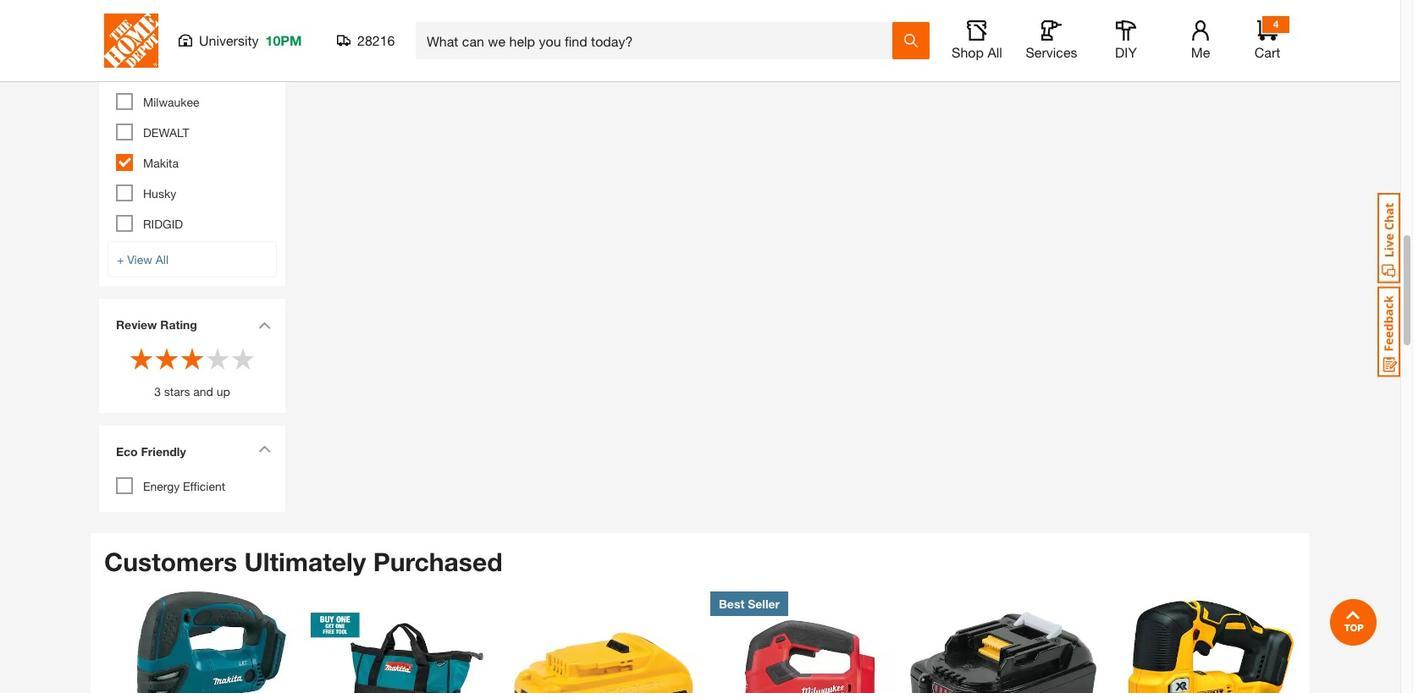 Task type: locate. For each thing, give the bounding box(es) containing it.
20v max xr cordless brushless jigsaw (tool only) image
[[1110, 592, 1296, 693]]

makita
[[143, 155, 179, 170]]

3
[[154, 384, 161, 398]]

28216 button
[[337, 32, 395, 49]]

20v max compact lithium-ion 4.0ah battery pack image
[[511, 592, 697, 693]]

cart 4
[[1254, 18, 1280, 60]]

the home depot logo image
[[104, 14, 158, 68]]

diy
[[1115, 44, 1137, 60]]

0 horizontal spatial all
[[156, 252, 168, 266]]

energy efficient
[[143, 479, 225, 493]]

all right view
[[156, 252, 168, 266]]

view
[[127, 252, 152, 266]]

star symbol image
[[154, 346, 179, 371], [179, 346, 205, 371], [205, 346, 230, 371], [230, 346, 256, 371]]

live chat image
[[1377, 193, 1400, 284]]

+
[[117, 252, 124, 266]]

review rating
[[116, 317, 197, 331]]

1 horizontal spatial all
[[988, 44, 1002, 60]]

purchased
[[373, 546, 502, 577]]

husky
[[143, 186, 176, 200]]

brand link
[[108, 7, 277, 46]]

dewalt
[[143, 125, 189, 139]]

ridgid link
[[143, 216, 183, 231]]

2 star symbol image from the left
[[179, 346, 205, 371]]

10pm
[[265, 32, 302, 48]]

all right "shop"
[[988, 44, 1002, 60]]

cart
[[1254, 44, 1280, 60]]

star symbol image
[[129, 346, 154, 371]]

ridgid
[[143, 216, 183, 231]]

18v lxt lithium-ion high capacity battery pack 5.0ah with fuel gauge image
[[910, 592, 1096, 693]]

dewalt link
[[143, 125, 189, 139]]

review
[[116, 317, 157, 331]]

0 vertical spatial all
[[988, 44, 1002, 60]]

milwaukee
[[143, 94, 200, 109]]

0 vertical spatial caret icon image
[[258, 322, 271, 330]]

services button
[[1024, 20, 1079, 61]]

caret icon image
[[258, 322, 271, 330], [258, 445, 271, 453]]

customers
[[104, 546, 237, 577]]

1 vertical spatial caret icon image
[[258, 445, 271, 453]]

university 10pm
[[199, 32, 302, 48]]

18v lxt lithium-ion cordless variable speed jigsaw (tool-only) image
[[111, 592, 297, 693]]

best
[[719, 597, 744, 611]]

husky link
[[143, 186, 176, 200]]

1 star symbol image from the left
[[154, 346, 179, 371]]

2 caret icon image from the top
[[258, 445, 271, 453]]

+ view all
[[117, 252, 168, 266]]

4
[[1273, 18, 1279, 30]]

eco friendly
[[116, 444, 186, 458]]

all
[[988, 44, 1002, 60], [156, 252, 168, 266]]

1 vertical spatial all
[[156, 252, 168, 266]]



Task type: describe. For each thing, give the bounding box(es) containing it.
rating
[[160, 317, 197, 331]]

eco friendly link
[[108, 434, 277, 473]]

review rating link
[[116, 315, 226, 333]]

me button
[[1173, 20, 1228, 61]]

me
[[1191, 44, 1210, 60]]

best seller
[[719, 597, 780, 611]]

seller
[[748, 597, 780, 611]]

m18 fuel 18v lithium-ion brushless cordless jig saw (tool-only) image
[[710, 592, 897, 693]]

shop all
[[952, 44, 1002, 60]]

28216
[[357, 32, 395, 48]]

services
[[1026, 44, 1077, 60]]

customers ultimately purchased
[[104, 546, 502, 577]]

shop
[[952, 44, 984, 60]]

4 star symbol image from the left
[[230, 346, 256, 371]]

eco
[[116, 444, 138, 458]]

caret icon image inside eco friendly link
[[258, 445, 271, 453]]

diy button
[[1099, 20, 1153, 61]]

What can we help you find today? search field
[[427, 23, 892, 58]]

+ view all link
[[108, 241, 277, 277]]

18v lxt lithium-ion battery and rapid optimum charger starter pack (5.0ah) image
[[311, 592, 497, 693]]

makita link
[[143, 155, 179, 170]]

3 stars and up
[[154, 384, 230, 398]]

Search text field
[[112, 46, 273, 80]]

up
[[217, 384, 230, 398]]

milwaukee link
[[143, 94, 200, 109]]

friendly
[[141, 444, 186, 458]]

stars
[[164, 384, 190, 398]]

and
[[193, 384, 213, 398]]

ultimately
[[244, 546, 366, 577]]

1 caret icon image from the top
[[258, 322, 271, 330]]

3 star symbol image from the left
[[205, 346, 230, 371]]

university
[[199, 32, 259, 48]]

feedback link image
[[1377, 286, 1400, 378]]

brand
[[116, 17, 150, 32]]

shop all button
[[950, 20, 1004, 61]]

efficient
[[183, 479, 225, 493]]

energy
[[143, 479, 180, 493]]

all inside button
[[988, 44, 1002, 60]]

energy efficient link
[[143, 479, 225, 493]]



Task type: vqa. For each thing, say whether or not it's contained in the screenshot.
Rating
yes



